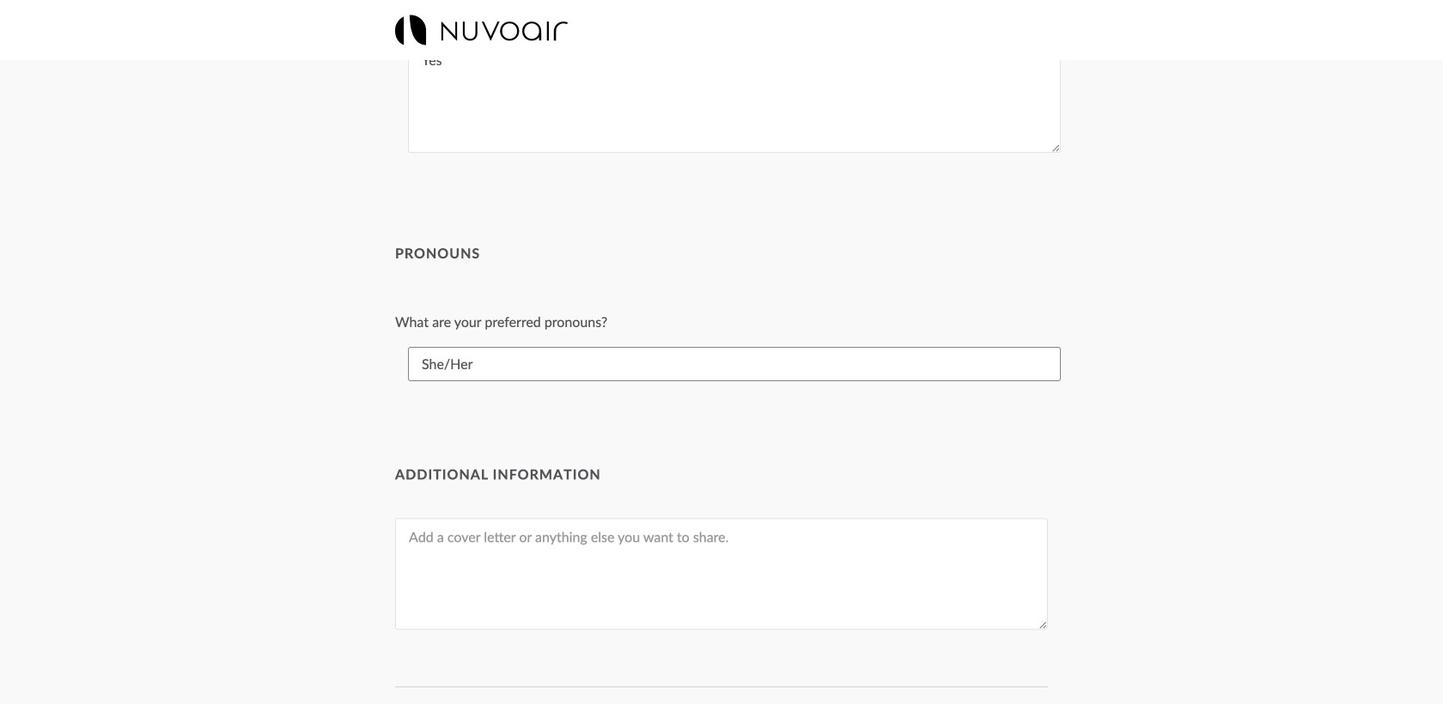 Task type: locate. For each thing, give the bounding box(es) containing it.
Type your response text field
[[408, 347, 1061, 381]]

None text field
[[408, 41, 1061, 153]]



Task type: describe. For each thing, give the bounding box(es) containing it.
nuvoair logo image
[[395, 15, 568, 45]]

Add a cover letter or anything else you want to share. text field
[[395, 519, 1049, 631]]



